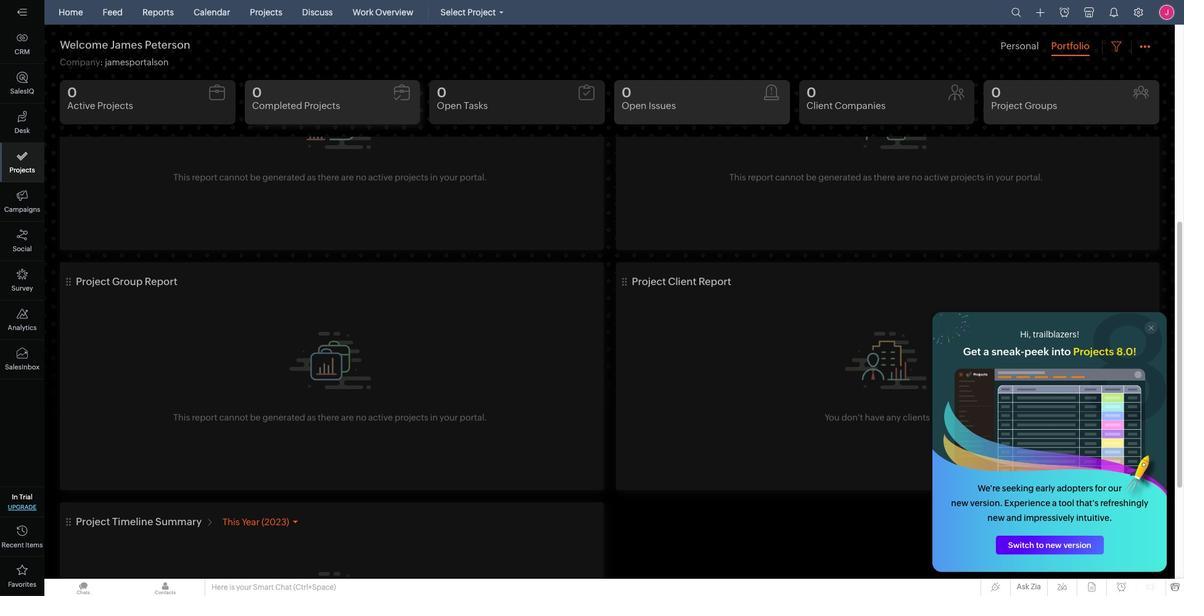 Task type: locate. For each thing, give the bounding box(es) containing it.
work overview link
[[348, 0, 418, 25]]

calendar link
[[189, 0, 235, 25]]

marketplace image
[[1084, 7, 1094, 17]]

0 horizontal spatial projects link
[[0, 143, 44, 183]]

desk link
[[0, 104, 44, 143]]

select
[[440, 7, 466, 17]]

zia
[[1031, 583, 1041, 592]]

in
[[12, 494, 18, 501]]

discuss
[[302, 7, 333, 17]]

work
[[353, 7, 374, 17]]

projects
[[250, 7, 282, 17], [9, 167, 35, 174]]

your
[[236, 584, 252, 593]]

salesinbox link
[[0, 340, 44, 380]]

desk
[[14, 127, 30, 134]]

reports
[[142, 7, 174, 17]]

chat
[[275, 584, 292, 593]]

1 horizontal spatial projects link
[[245, 0, 287, 25]]

0 horizontal spatial projects
[[9, 167, 35, 174]]

analytics
[[8, 324, 37, 332]]

home link
[[54, 0, 88, 25]]

feed
[[103, 7, 123, 17]]

recent items
[[2, 542, 43, 549]]

1 vertical spatial projects link
[[0, 143, 44, 183]]

ask zia
[[1017, 583, 1041, 592]]

select project
[[440, 7, 496, 17]]

configure settings image
[[1133, 7, 1143, 17]]

reports link
[[137, 0, 179, 25]]

projects link down desk
[[0, 143, 44, 183]]

social link
[[0, 222, 44, 261]]

projects left discuss "link" on the top of the page
[[250, 7, 282, 17]]

projects link
[[245, 0, 287, 25], [0, 143, 44, 183]]

project
[[467, 7, 496, 17]]

recent
[[2, 542, 24, 549]]

1 horizontal spatial projects
[[250, 7, 282, 17]]

projects link left discuss "link" on the top of the page
[[245, 0, 287, 25]]

home
[[59, 7, 83, 17]]

smart
[[253, 584, 274, 593]]

projects up campaigns 'link' on the top of page
[[9, 167, 35, 174]]



Task type: vqa. For each thing, say whether or not it's contained in the screenshot.
Work Overview
yes



Task type: describe. For each thing, give the bounding box(es) containing it.
ask
[[1017, 583, 1029, 592]]

here is your smart chat (ctrl+space)
[[212, 584, 336, 593]]

salesiq link
[[0, 64, 44, 104]]

analytics link
[[0, 301, 44, 340]]

crm link
[[0, 25, 44, 64]]

favorites
[[8, 582, 36, 589]]

is
[[229, 584, 235, 593]]

notifications image
[[1109, 7, 1119, 17]]

upgrade
[[8, 504, 37, 511]]

timer image
[[1059, 7, 1069, 17]]

feed link
[[98, 0, 128, 25]]

quick actions image
[[1036, 8, 1045, 17]]

social
[[13, 245, 32, 253]]

in trial upgrade
[[8, 494, 37, 511]]

campaigns link
[[0, 183, 44, 222]]

(ctrl+space)
[[293, 584, 336, 593]]

crm
[[15, 48, 30, 56]]

salesiq
[[10, 88, 34, 95]]

survey link
[[0, 261, 44, 301]]

overview
[[375, 7, 413, 17]]

search image
[[1011, 7, 1021, 17]]

campaigns
[[4, 206, 40, 213]]

salesinbox
[[5, 364, 39, 371]]

work overview
[[353, 7, 413, 17]]

calendar
[[194, 7, 230, 17]]

0 vertical spatial projects
[[250, 7, 282, 17]]

chats image
[[44, 580, 122, 597]]

0 vertical spatial projects link
[[245, 0, 287, 25]]

items
[[25, 542, 43, 549]]

survey
[[11, 285, 33, 292]]

trial
[[19, 494, 33, 501]]

1 vertical spatial projects
[[9, 167, 35, 174]]

discuss link
[[297, 0, 338, 25]]

here
[[212, 584, 228, 593]]

contacts image
[[126, 580, 204, 597]]



